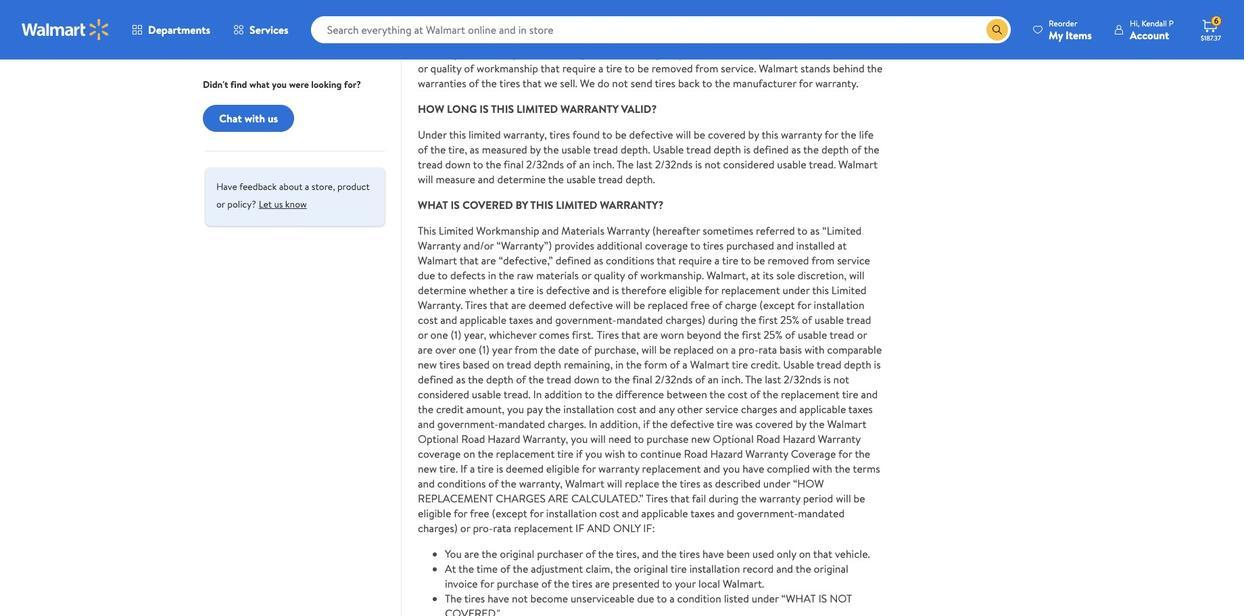 Task type: vqa. For each thing, say whether or not it's contained in the screenshot.
right the Road
yes



Task type: describe. For each thing, give the bounding box(es) containing it.
considered inside this limited workmanship and materials warranty (hereafter sometimes referred to as "limited warranty and/or "warranty") provides additional coverage to tires purchased and installed at walmart that are "defective," defined as conditions that require a tire to be removed from service due to defects in the raw materials or quality of workmanship. walmart, at its sole discretion, will determine whether a tire is defective and is therefore eligible for replacement under this limited warranty. tires that are deemed defective will be replaced free of charge (except for installation cost and applicable taxes and government-mandated charges) during the first 25% of usable tread or one (1) year, whichever comes first.  tires that are worn beyond the first 25% of usable tread or are over one (1) year from the date of purchase, will be replaced on a pro-rata basis with comparable new tires based on tread depth remaining, in the form of a walmart tire credit. usable tread depth is defined as the depth of the tread down to the final 2/32nds of an inch. the last 2/32nds is not considered usable tread. in addition to the difference between the cost of the replacement tire and the credit amount, you pay the installation cost and any other service charges and applicable taxes and government-mandated charges. in addition, if the defective tire was covered by the walmart optional road hazard warranty, you will need to purchase new optional road hazard warranty coverage on the replacement tire if you wish to continue road hazard warranty coverage for the new tire. if a tire is deemed eligible for warranty replacement and you have complied with the terms and conditions of the warranty, walmart will replace the tires as described under "how replacement charges are calculated." tires that fail during the warranty period will be eligible for free (except for installation cost and applicable taxes and government-mandated charges) or pro-rata replacement if and only if:
[[418, 387, 469, 402]]

care
[[630, 31, 653, 46]]

(hereafter
[[653, 223, 700, 238]]

1 vertical spatial depth.
[[626, 172, 655, 187]]

0 horizontal spatial in
[[488, 268, 497, 283]]

2/32nds up what is covered by this limited warranty?
[[526, 157, 564, 172]]

by down manufacturer
[[749, 127, 759, 142]]

determine inside this limited workmanship and materials warranty (hereafter sometimes referred to as "limited warranty and/or "warranty") provides additional coverage to tires purchased and installed at walmart that are "defective," defined as conditions that require a tire to be removed from service due to defects in the raw materials or quality of workmanship. walmart, at its sole discretion, will determine whether a tire is defective and is therefore eligible for replacement under this limited warranty. tires that are deemed defective will be replaced free of charge (except for installation cost and applicable taxes and government-mandated charges) during the first 25% of usable tread or one (1) year, whichever comes first.  tires that are worn beyond the first 25% of usable tread or are over one (1) year from the date of purchase, will be replaced on a pro-rata basis with comparable new tires based on tread depth remaining, in the form of a walmart tire credit. usable tread depth is defined as the depth of the tread down to the final 2/32nds of an inch. the last 2/32nds is not considered usable tread. in addition to the difference between the cost of the replacement tire and the credit amount, you pay the installation cost and any other service charges and applicable taxes and government-mandated charges. in addition, if the defective tire was covered by the walmart optional road hazard warranty, you will need to purchase new optional road hazard warranty coverage on the replacement tire if you wish to continue road hazard warranty coverage for the new tire. if a tire is deemed eligible for warranty replacement and you have complied with the terms and conditions of the warranty, walmart will replace the tires as described under "how replacement charges are calculated." tires that fail during the warranty period will be eligible for free (except for installation cost and applicable taxes and government-mandated charges) or pro-rata replacement if and only if:
[[418, 283, 467, 297]]

that inside you are the original purchaser of the tires, and the tires have been used only on that vehicle. at the time of the adjustment claim, the original tire installation record and the original invoice for purchase of the tires are presented to your local walmart. the tires have not become unserviceable due to a condition listed under "what is not covered."
[[814, 546, 833, 561]]

to down purchase,
[[602, 372, 612, 387]]

comparable
[[827, 342, 882, 357]]

life
[[859, 127, 874, 142]]

2/32nds up any
[[655, 372, 693, 387]]

0 vertical spatial limited
[[517, 101, 558, 116]]

0 horizontal spatial one
[[431, 327, 448, 342]]

tire,
[[448, 142, 467, 157]]

not inside "congratulations on your purchase of your new tires from walmart inc.("walmart")! this limited workmanship and materials warranty applies to all tires that are purchased from walmart or walmart.com and installed at a walmart auto care center ("acc") within a walmart store. this warranty is backed by walmart and protects the original purchaser from defects in the raw materials or quality of workmanship that require a tire to be removed from service. walmart stands behind the warranties of the tires that we sell. we do not send tires back to the manufacturer for warranty."
[[612, 76, 628, 91]]

first down charge
[[742, 327, 761, 342]]

be down workmanship.
[[634, 297, 645, 312]]

let us know
[[259, 197, 307, 211]]

are left presented
[[595, 576, 610, 591]]

1 vertical spatial conditions
[[437, 476, 486, 491]]

a down sometimes
[[715, 253, 720, 268]]

credit
[[436, 402, 464, 417]]

looking
[[311, 78, 342, 91]]

from down the ("acc")
[[696, 61, 719, 76]]

chat with us
[[219, 111, 278, 126]]

0 vertical spatial during
[[708, 312, 738, 327]]

on right based
[[492, 357, 504, 372]]

final inside under this limited warranty, tires found to be defective will be covered by this warranty for the life of the tire, as measured by the usable tread depth. usable tread depth is defined as the depth of the tread down to the final 2/32nds of an inch. the last 2/32nds is not considered usable tread. walmart will measure and determine the usable tread depth.
[[504, 157, 524, 172]]

back
[[678, 76, 700, 91]]

to right found
[[603, 127, 613, 142]]

and
[[587, 521, 611, 536]]

1 vertical spatial free
[[470, 506, 490, 521]]

walmart image
[[22, 19, 110, 41]]

walmart up coverage
[[828, 417, 867, 431]]

continue
[[641, 446, 682, 461]]

warranty,
[[523, 431, 568, 446]]

policies
[[200, 30, 231, 44]]

we
[[544, 76, 558, 91]]

0 vertical spatial this
[[804, 1, 822, 16]]

will right period
[[836, 491, 851, 506]]

warranty left the and/or
[[418, 238, 461, 253]]

0 horizontal spatial this
[[491, 101, 514, 116]]

and left 'if:'
[[622, 506, 639, 521]]

2 horizontal spatial hazard
[[783, 431, 816, 446]]

tires right send
[[655, 76, 676, 91]]

a inside you are the original purchaser of the tires, and the tires have been used only on that vehicle. at the time of the adjustment claim, the original tire installation record and the original invoice for purchase of the tires are presented to your local walmart. the tires have not become unserviceable due to a condition listed under "what is not covered."
[[670, 591, 675, 606]]

purchase inside "congratulations on your purchase of your new tires from walmart inc.("walmart")! this limited workmanship and materials warranty applies to all tires that are purchased from walmart or walmart.com and installed at a walmart auto care center ("acc") within a walmart store. this warranty is backed by walmart and protects the original purchaser from defects in the raw materials or quality of workmanship that require a tire to be removed from service. walmart stands behind the warranties of the tires that we sell. we do not send tires back to the manufacturer for warranty."
[[534, 1, 576, 16]]

and right the charges
[[780, 402, 797, 417]]

purchase,
[[594, 342, 639, 357]]

1 vertical spatial rata
[[493, 521, 512, 536]]

that left "worn" at the right bottom of page
[[622, 327, 641, 342]]

removed inside this limited workmanship and materials warranty (hereafter sometimes referred to as "limited warranty and/or "warranty") provides additional coverage to tires purchased and installed at walmart that are "defective," defined as conditions that require a tire to be removed from service due to defects in the raw materials or quality of workmanship. walmart, at its sole discretion, will determine whether a tire is defective and is therefore eligible for replacement under this limited warranty. tires that are deemed defective will be replaced free of charge (except for installation cost and applicable taxes and government-mandated charges) during the first 25% of usable tread or one (1) year, whichever comes first.  tires that are worn beyond the first 25% of usable tread or are over one (1) year from the date of purchase, will be replaced on a pro-rata basis with comparable new tires based on tread depth remaining, in the form of a walmart tire credit. usable tread depth is defined as the depth of the tread down to the final 2/32nds of an inch. the last 2/32nds is not considered usable tread. in addition to the difference between the cost of the replacement tire and the credit amount, you pay the installation cost and any other service charges and applicable taxes and government-mandated charges. in addition, if the defective tire was covered by the walmart optional road hazard warranty, you will need to purchase new optional road hazard warranty coverage on the replacement tire if you wish to continue road hazard warranty coverage for the new tire. if a tire is deemed eligible for warranty replacement and you have complied with the terms and conditions of the warranty, walmart will replace the tires as described under "how replacement charges are calculated." tires that fail during the warranty period will be eligible for free (except for installation cost and applicable taxes and government-mandated charges) or pro-rata replacement if and only if:
[[768, 253, 809, 268]]

down inside this limited workmanship and materials warranty (hereafter sometimes referred to as "limited warranty and/or "warranty") provides additional coverage to tires purchased and installed at walmart that are "defective," defined as conditions that require a tire to be removed from service due to defects in the raw materials or quality of workmanship. walmart, at its sole discretion, will determine whether a tire is defective and is therefore eligible for replacement under this limited warranty. tires that are deemed defective will be replaced free of charge (except for installation cost and applicable taxes and government-mandated charges) during the first 25% of usable tread or one (1) year, whichever comes first.  tires that are worn beyond the first 25% of usable tread or are over one (1) year from the date of purchase, will be replaced on a pro-rata basis with comparable new tires based on tread depth remaining, in the form of a walmart tire credit. usable tread depth is defined as the depth of the tread down to the final 2/32nds of an inch. the last 2/32nds is not considered usable tread. in addition to the difference between the cost of the replacement tire and the credit amount, you pay the installation cost and any other service charges and applicable taxes and government-mandated charges. in addition, if the defective tire was covered by the walmart optional road hazard warranty, you will need to purchase new optional road hazard warranty coverage on the replacement tire if you wish to continue road hazard warranty coverage for the new tire. if a tire is deemed eligible for warranty replacement and you have complied with the terms and conditions of the warranty, walmart will replace the tires as described under "how replacement charges are calculated." tires that fail during the warranty period will be eligible for free (except for installation cost and applicable taxes and government-mandated charges) or pro-rata replacement if and only if:
[[574, 372, 600, 387]]

for inside under this limited warranty, tires found to be defective will be covered by this warranty for the life of the tire, as measured by the usable tread depth. usable tread depth is defined as the depth of the tread down to the final 2/32nds of an inch. the last 2/32nds is not considered usable tread. walmart will measure and determine the usable tread depth.
[[825, 127, 839, 142]]

"defective,"
[[499, 253, 553, 268]]

tire down 'charges.' at the left bottom of the page
[[557, 446, 574, 461]]

over
[[435, 342, 456, 357]]

1 vertical spatial in
[[589, 417, 598, 431]]

charges.
[[548, 417, 586, 431]]

have
[[216, 180, 237, 193]]

remaining,
[[564, 357, 613, 372]]

1 vertical spatial during
[[709, 491, 739, 506]]

2 horizontal spatial road
[[757, 431, 780, 446]]

purchaser inside you are the original purchaser of the tires, and the tires have been used only on that vehicle. at the time of the adjustment claim, the original tire installation record and the original invoice for purchase of the tires are presented to your local walmart. the tires have not become unserviceable due to a condition listed under "what is not covered."
[[537, 546, 583, 561]]

0 vertical spatial tires
[[465, 297, 487, 312]]

0 vertical spatial replaced
[[648, 297, 688, 312]]

fail
[[692, 491, 706, 506]]

1 horizontal spatial free
[[691, 297, 710, 312]]

date
[[558, 342, 579, 357]]

warranties
[[418, 76, 467, 91]]

been
[[727, 546, 750, 561]]

warranty.
[[418, 297, 463, 312]]

warranty inside under this limited warranty, tires found to be defective will be covered by this warranty for the life of the tire, as measured by the usable tread depth. usable tread depth is defined as the depth of the tread down to the final 2/32nds of an inch. the last 2/32nds is not considered usable tread. walmart will measure and determine the usable tread depth.
[[781, 127, 822, 142]]

reorder my items
[[1049, 17, 1092, 42]]

for left wish
[[582, 461, 596, 476]]

year
[[492, 342, 512, 357]]

warranty down warranty?
[[607, 223, 650, 238]]

covered."
[[445, 606, 500, 616]]

0 horizontal spatial (1)
[[451, 327, 462, 342]]

1 vertical spatial coverage
[[418, 446, 461, 461]]

a up we
[[555, 31, 560, 46]]

whichever
[[489, 327, 537, 342]]

and up sole
[[777, 238, 794, 253]]

2 vertical spatial government-
[[737, 506, 798, 521]]

from down "limited
[[812, 253, 835, 268]]

are up the whether on the top of the page
[[481, 253, 496, 268]]

for left are
[[530, 506, 544, 521]]

to up warranty.
[[438, 268, 448, 283]]

are up the whichever
[[511, 297, 526, 312]]

replacement down basis
[[781, 387, 840, 402]]

materials inside "congratulations on your purchase of your new tires from walmart inc.("walmart")! this limited workmanship and materials warranty applies to all tires that are purchased from walmart or walmart.com and installed at a walmart auto care center ("acc") within a walmart store. this warranty is backed by walmart and protects the original purchaser from defects in the raw materials or quality of workmanship that require a tire to be removed from service. walmart stands behind the warranties of the tires that we sell. we do not send tires back to the manufacturer for warranty."
[[839, 46, 882, 61]]

based
[[463, 357, 490, 372]]

1 optional from the left
[[418, 431, 459, 446]]

0 vertical spatial under
[[783, 283, 810, 297]]

will right the 'discretion,' at the top right of the page
[[850, 268, 865, 283]]

usable inside this limited workmanship and materials warranty (hereafter sometimes referred to as "limited warranty and/or "warranty") provides additional coverage to tires purchased and installed at walmart that are "defective," defined as conditions that require a tire to be removed from service due to defects in the raw materials or quality of workmanship. walmart, at its sole discretion, will determine whether a tire is defective and is therefore eligible for replacement under this limited warranty. tires that are deemed defective will be replaced free of charge (except for installation cost and applicable taxes and government-mandated charges) during the first 25% of usable tread or one (1) year, whichever comes first.  tires that are worn beyond the first 25% of usable tread or are over one (1) year from the date of purchase, will be replaced on a pro-rata basis with comparable new tires based on tread depth remaining, in the form of a walmart tire credit. usable tread depth is defined as the depth of the tread down to the final 2/32nds of an inch. the last 2/32nds is not considered usable tread. in addition to the difference between the cost of the replacement tire and the credit amount, you pay the installation cost and any other service charges and applicable taxes and government-mandated charges. in addition, if the defective tire was covered by the walmart optional road hazard warranty, you will need to purchase new optional road hazard warranty coverage on the replacement tire if you wish to continue road hazard warranty coverage for the new tire. if a tire is deemed eligible for warranty replacement and you have complied with the terms and conditions of the warranty, walmart will replace the tires as described under "how replacement charges are calculated." tires that fail during the warranty period will be eligible for free (except for installation cost and applicable taxes and government-mandated charges) or pro-rata replacement if and only if:
[[783, 357, 815, 372]]

1 horizontal spatial conditions
[[606, 253, 655, 268]]

2 vertical spatial tires
[[646, 491, 668, 506]]

and up backed
[[484, 16, 501, 31]]

be left beyond at right
[[660, 342, 671, 357]]

at
[[445, 561, 456, 576]]

described
[[715, 476, 761, 491]]

tire inside "congratulations on your purchase of your new tires from walmart inc.("walmart")! this limited workmanship and materials warranty applies to all tires that are purchased from walmart or walmart.com and installed at a walmart auto care center ("acc") within a walmart store. this warranty is backed by walmart and protects the original purchaser from defects in the raw materials or quality of workmanship that require a tire to be removed from service. walmart stands behind the warranties of the tires that we sell. we do not send tires back to the manufacturer for warranty."
[[606, 61, 622, 76]]

discretion,
[[798, 268, 847, 283]]

1 vertical spatial limited
[[439, 223, 474, 238]]

p
[[1169, 17, 1174, 29]]

25% up basis
[[781, 312, 800, 327]]

tires,
[[616, 546, 640, 561]]

valid?
[[621, 101, 657, 116]]

are right you
[[465, 546, 479, 561]]

record
[[743, 561, 774, 576]]

new left based
[[418, 357, 437, 372]]

have feedback about a store, product or policy?
[[216, 180, 370, 211]]

have inside this limited workmanship and materials warranty (hereafter sometimes referred to as "limited warranty and/or "warranty") provides additional coverage to tires purchased and installed at walmart that are "defective," defined as conditions that require a tire to be removed from service due to defects in the raw materials or quality of workmanship. walmart, at its sole discretion, will determine whether a tire is defective and is therefore eligible for replacement under this limited warranty. tires that are deemed defective will be replaced free of charge (except for installation cost and applicable taxes and government-mandated charges) during the first 25% of usable tread or one (1) year, whichever comes first.  tires that are worn beyond the first 25% of usable tread or are over one (1) year from the date of purchase, will be replaced on a pro-rata basis with comparable new tires based on tread depth remaining, in the form of a walmart tire credit. usable tread depth is defined as the depth of the tread down to the final 2/32nds of an inch. the last 2/32nds is not considered usable tread. in addition to the difference between the cost of the replacement tire and the credit amount, you pay the installation cost and any other service charges and applicable taxes and government-mandated charges. in addition, if the defective tire was covered by the walmart optional road hazard warranty, you will need to purchase new optional road hazard warranty coverage on the replacement tire if you wish to continue road hazard warranty coverage for the new tire. if a tire is deemed eligible for warranty replacement and you have complied with the terms and conditions of the warranty, walmart will replace the tires as described under "how replacement charges are calculated." tires that fail during the warranty period will be eligible for free (except for installation cost and applicable taxes and government-mandated charges) or pro-rata replacement if and only if:
[[743, 461, 765, 476]]

inch. inside this limited workmanship and materials warranty (hereafter sometimes referred to as "limited warranty and/or "warranty") provides additional coverage to tires purchased and installed at walmart that are "defective," defined as conditions that require a tire to be removed from service due to defects in the raw materials or quality of workmanship. walmart, at its sole discretion, will determine whether a tire is defective and is therefore eligible for replacement under this limited warranty. tires that are deemed defective will be replaced free of charge (except for installation cost and applicable taxes and government-mandated charges) during the first 25% of usable tread or one (1) year, whichever comes first.  tires that are worn beyond the first 25% of usable tread or are over one (1) year from the date of purchase, will be replaced on a pro-rata basis with comparable new tires based on tread depth remaining, in the form of a walmart tire credit. usable tread depth is defined as the depth of the tread down to the final 2/32nds of an inch. the last 2/32nds is not considered usable tread. in addition to the difference between the cost of the replacement tire and the credit amount, you pay the installation cost and any other service charges and applicable taxes and government-mandated charges. in addition, if the defective tire was covered by the walmart optional road hazard warranty, you will need to purchase new optional road hazard warranty coverage on the replacement tire if you wish to continue road hazard warranty coverage for the new tire. if a tire is deemed eligible for warranty replacement and you have complied with the terms and conditions of the warranty, walmart will replace the tires as described under "how replacement charges are calculated." tires that fail during the warranty period will be eligible for free (except for installation cost and applicable taxes and government-mandated charges) or pro-rata replacement if and only if:
[[722, 372, 743, 387]]

your inside you are the original purchaser of the tires, and the tires have been used only on that vehicle. at the time of the adjustment claim, the original tire installation record and the original invoice for purchase of the tires are presented to your local walmart. the tires have not become unserviceable due to a condition listed under "what is not covered."
[[675, 576, 696, 591]]

become
[[531, 591, 568, 606]]

warranty up the terms
[[818, 431, 861, 446]]

1 horizontal spatial at
[[751, 268, 760, 283]]

tires up walmart,
[[703, 238, 724, 253]]

kendall
[[1142, 17, 1167, 29]]

what
[[250, 78, 270, 91]]

1 horizontal spatial government-
[[555, 312, 617, 327]]

walmart inside under this limited warranty, tires found to be defective will be covered by this warranty for the life of the tire, as measured by the usable tread depth. usable tread depth is defined as the depth of the tread down to the final 2/32nds of an inch. the last 2/32nds is not considered usable tread. walmart will measure and determine the usable tread depth.
[[839, 157, 878, 172]]

installed inside "congratulations on your purchase of your new tires from walmart inc.("walmart")! this limited workmanship and materials warranty applies to all tires that are purchased from walmart or walmart.com and installed at a walmart auto care center ("acc") within a walmart store. this warranty is backed by walmart and protects the original purchaser from defects in the raw materials or quality of workmanship that require a tire to be removed from service. walmart stands behind the warranties of the tires that we sell. we do not send tires back to the manufacturer for warranty."
[[502, 31, 541, 46]]

0 horizontal spatial service
[[706, 402, 739, 417]]

in inside "congratulations on your purchase of your new tires from walmart inc.("walmart")! this limited workmanship and materials warranty applies to all tires that are purchased from walmart or walmart.com and installed at a walmart auto care center ("acc") within a walmart store. this warranty is backed by walmart and protects the original purchaser from defects in the raw materials or quality of workmanship that require a tire to be removed from service. walmart stands behind the warranties of the tires that we sell. we do not send tires back to the manufacturer for warranty."
[[791, 46, 799, 61]]

1 horizontal spatial rata
[[759, 342, 777, 357]]

a right we
[[599, 61, 604, 76]]

2 vertical spatial eligible
[[418, 506, 451, 521]]

0 vertical spatial is
[[480, 101, 489, 116]]

warranty down complied
[[760, 491, 801, 506]]

cost up was
[[728, 387, 748, 402]]

will left replace
[[607, 476, 623, 491]]

1 vertical spatial this
[[531, 197, 554, 212]]

be down valid?
[[615, 127, 627, 142]]

2 vertical spatial mandated
[[798, 506, 845, 521]]

product
[[337, 180, 370, 193]]

0 vertical spatial taxes
[[509, 312, 533, 327]]

not inside this limited workmanship and materials warranty (hereafter sometimes referred to as "limited warranty and/or "warranty") provides additional coverage to tires purchased and installed at walmart that are "defective," defined as conditions that require a tire to be removed from service due to defects in the raw materials or quality of workmanship. walmart, at its sole discretion, will determine whether a tire is defective and is therefore eligible for replacement under this limited warranty. tires that are deemed defective will be replaced free of charge (except for installation cost and applicable taxes and government-mandated charges) during the first 25% of usable tread or one (1) year, whichever comes first.  tires that are worn beyond the first 25% of usable tread or are over one (1) year from the date of purchase, will be replaced on a pro-rata basis with comparable new tires based on tread depth remaining, in the form of a walmart tire credit. usable tread depth is defined as the depth of the tread down to the final 2/32nds of an inch. the last 2/32nds is not considered usable tread. in addition to the difference between the cost of the replacement tire and the credit amount, you pay the installation cost and any other service charges and applicable taxes and government-mandated charges. in addition, if the defective tire was covered by the walmart optional road hazard warranty, you will need to purchase new optional road hazard warranty coverage on the replacement tire if you wish to continue road hazard warranty coverage for the new tire. if a tire is deemed eligible for warranty replacement and you have complied with the terms and conditions of the warranty, walmart will replace the tires as described under "how replacement charges are calculated." tires that fail during the warranty period will be eligible for free (except for installation cost and applicable taxes and government-mandated charges) or pro-rata replacement if and only if:
[[834, 372, 850, 387]]

chat with us button
[[203, 105, 294, 132]]

for left the terms
[[839, 446, 853, 461]]

original right time
[[500, 546, 535, 561]]

1 horizontal spatial charges)
[[666, 312, 706, 327]]

1 vertical spatial with
[[805, 342, 825, 357]]

condition
[[677, 591, 722, 606]]

walmart left stands
[[759, 61, 798, 76]]

difference
[[616, 387, 664, 402]]

store.
[[812, 31, 838, 46]]

charges
[[496, 491, 546, 506]]

2 horizontal spatial at
[[838, 238, 847, 253]]

by
[[516, 197, 528, 212]]

let us know button
[[259, 193, 307, 215]]

feedback
[[239, 180, 277, 193]]

first right charge
[[759, 312, 778, 327]]

to right back
[[702, 76, 713, 91]]

0 vertical spatial deemed
[[529, 297, 567, 312]]

be inside "congratulations on your purchase of your new tires from walmart inc.("walmart")! this limited workmanship and materials warranty applies to all tires that are purchased from walmart or walmart.com and installed at a walmart auto care center ("acc") within a walmart store. this warranty is backed by walmart and protects the original purchaser from defects in the raw materials or quality of workmanship that require a tire to be removed from service. walmart stands behind the warranties of the tires that we sell. we do not send tires back to the manufacturer for warranty."
[[638, 61, 649, 76]]

walmart up if
[[565, 476, 605, 491]]

1 horizontal spatial your
[[591, 1, 612, 16]]

departments
[[148, 22, 210, 37]]

this limited workmanship and materials warranty (hereafter sometimes referred to as "limited warranty and/or "warranty") provides additional coverage to tires purchased and installed at walmart that are "defective," defined as conditions that require a tire to be removed from service due to defects in the raw materials or quality of workmanship. walmart, at its sole discretion, will determine whether a tire is defective and is therefore eligible for replacement under this limited warranty. tires that are deemed defective will be replaced free of charge (except for installation cost and applicable taxes and government-mandated charges) during the first 25% of usable tread or one (1) year, whichever comes first.  tires that are worn beyond the first 25% of usable tread or are over one (1) year from the date of purchase, will be replaced on a pro-rata basis with comparable new tires based on tread depth remaining, in the form of a walmart tire credit. usable tread depth is defined as the depth of the tread down to the final 2/32nds of an inch. the last 2/32nds is not considered usable tread. in addition to the difference between the cost of the replacement tire and the credit amount, you pay the installation cost and any other service charges and applicable taxes and government-mandated charges. in addition, if the defective tire was covered by the walmart optional road hazard warranty, you will need to purchase new optional road hazard warranty coverage on the replacement tire if you wish to continue road hazard warranty coverage for the new tire. if a tire is deemed eligible for warranty replacement and you have complied with the terms and conditions of the warranty, walmart will replace the tires as described under "how replacement charges are calculated." tires that fail during the warranty period will be eligible for free (except for installation cost and applicable taxes and government-mandated charges) or pro-rata replacement if and only if:
[[418, 223, 882, 536]]

to right tire,
[[473, 157, 483, 172]]

tires right the become
[[572, 576, 593, 591]]

and right the used at the right
[[777, 561, 794, 576]]

this inside this limited workmanship and materials warranty (hereafter sometimes referred to as "limited warranty and/or "warranty") provides additional coverage to tires purchased and installed at walmart that are "defective," defined as conditions that require a tire to be removed from service due to defects in the raw materials or quality of workmanship. walmart, at its sole discretion, will determine whether a tire is defective and is therefore eligible for replacement under this limited warranty. tires that are deemed defective will be replaced free of charge (except for installation cost and applicable taxes and government-mandated charges) during the first 25% of usable tread or one (1) year, whichever comes first.  tires that are worn beyond the first 25% of usable tread or are over one (1) year from the date of purchase, will be replaced on a pro-rata basis with comparable new tires based on tread depth remaining, in the form of a walmart tire credit. usable tread depth is defined as the depth of the tread down to the final 2/32nds of an inch. the last 2/32nds is not considered usable tread. in addition to the difference between the cost of the replacement tire and the credit amount, you pay the installation cost and any other service charges and applicable taxes and government-mandated charges. in addition, if the defective tire was covered by the walmart optional road hazard warranty, you will need to purchase new optional road hazard warranty coverage on the replacement tire if you wish to continue road hazard warranty coverage for the new tire. if a tire is deemed eligible for warranty replacement and you have complied with the terms and conditions of the warranty, walmart will replace the tires as described under "how replacement charges are calculated." tires that fail during the warranty period will be eligible for free (except for installation cost and applicable taxes and government-mandated charges) or pro-rata replacement if and only if:
[[418, 223, 436, 238]]

covered
[[463, 197, 513, 212]]

that down the (hereafter on the right of the page
[[657, 253, 676, 268]]

protects
[[582, 46, 621, 61]]

sell.
[[560, 76, 578, 91]]

didn't
[[203, 78, 228, 91]]

0 vertical spatial pro-
[[739, 342, 759, 357]]

1 horizontal spatial coverage
[[645, 238, 688, 253]]

for inside "congratulations on your purchase of your new tires from walmart inc.("walmart")! this limited workmanship and materials warranty applies to all tires that are purchased from walmart or walmart.com and installed at a walmart auto care center ("acc") within a walmart store. this warranty is backed by walmart and protects the original purchaser from defects in the raw materials or quality of workmanship that require a tire to be removed from service. walmart stands behind the warranties of the tires that we sell. we do not send tires back to the manufacturer for warranty."
[[799, 76, 813, 91]]

0 vertical spatial depth.
[[621, 142, 650, 157]]

you
[[445, 546, 462, 561]]

we
[[580, 76, 595, 91]]

for up you
[[454, 506, 468, 521]]

stands
[[801, 61, 831, 76]]

0 horizontal spatial this
[[449, 127, 466, 142]]

workmanship inside this limited workmanship and materials warranty (hereafter sometimes referred to as "limited warranty and/or "warranty") provides additional coverage to tires purchased and installed at walmart that are "defective," defined as conditions that require a tire to be removed from service due to defects in the raw materials or quality of workmanship. walmart, at its sole discretion, will determine whether a tire is defective and is therefore eligible for replacement under this limited warranty. tires that are deemed defective will be replaced free of charge (except for installation cost and applicable taxes and government-mandated charges) during the first 25% of usable tread or one (1) year, whichever comes first.  tires that are worn beyond the first 25% of usable tread or are over one (1) year from the date of purchase, will be replaced on a pro-rata basis with comparable new tires based on tread depth remaining, in the form of a walmart tire credit. usable tread depth is defined as the depth of the tread down to the final 2/32nds of an inch. the last 2/32nds is not considered usable tread. in addition to the difference between the cost of the replacement tire and the credit amount, you pay the installation cost and any other service charges and applicable taxes and government-mandated charges. in addition, if the defective tire was covered by the walmart optional road hazard warranty, you will need to purchase new optional road hazard warranty coverage on the replacement tire if you wish to continue road hazard warranty coverage for the new tire. if a tire is deemed eligible for warranty replacement and you have complied with the terms and conditions of the warranty, walmart will replace the tires as described under "how replacement charges are calculated." tires that fail during the warranty period will be eligible for free (except for installation cost and applicable taxes and government-mandated charges) or pro-rata replacement if and only if:
[[476, 223, 540, 238]]

defects inside this limited workmanship and materials warranty (hereafter sometimes referred to as "limited warranty and/or "warranty") provides additional coverage to tires purchased and installed at walmart that are "defective," defined as conditions that require a tire to be removed from service due to defects in the raw materials or quality of workmanship. walmart, at its sole discretion, will determine whether a tire is defective and is therefore eligible for replacement under this limited warranty. tires that are deemed defective will be replaced free of charge (except for installation cost and applicable taxes and government-mandated charges) during the first 25% of usable tread or one (1) year, whichever comes first.  tires that are worn beyond the first 25% of usable tread or are over one (1) year from the date of purchase, will be replaced on a pro-rata basis with comparable new tires based on tread depth remaining, in the form of a walmart tire credit. usable tread depth is defined as the depth of the tread down to the final 2/32nds of an inch. the last 2/32nds is not considered usable tread. in addition to the difference between the cost of the replacement tire and the credit amount, you pay the installation cost and any other service charges and applicable taxes and government-mandated charges. in addition, if the defective tire was covered by the walmart optional road hazard warranty, you will need to purchase new optional road hazard warranty coverage on the replacement tire if you wish to continue road hazard warranty coverage for the new tire. if a tire is deemed eligible for warranty replacement and you have complied with the terms and conditions of the warranty, walmart will replace the tires as described under "how replacement charges are calculated." tires that fail during the warranty period will be eligible for free (except for installation cost and applicable taxes and government-mandated charges) or pro-rata replacement if and only if:
[[451, 268, 486, 283]]

year,
[[464, 327, 487, 342]]

and right fail
[[718, 506, 735, 521]]

you left wish
[[585, 446, 602, 461]]

will left need
[[591, 431, 606, 446]]

calculated."
[[572, 491, 644, 506]]

2 optional from the left
[[713, 431, 754, 446]]

2 vertical spatial with
[[813, 461, 833, 476]]

original up not
[[814, 561, 849, 576]]

tires down continue
[[680, 476, 701, 491]]

on right tire.
[[464, 446, 475, 461]]

1 vertical spatial limited
[[556, 197, 598, 212]]

0 horizontal spatial your
[[510, 1, 531, 16]]

covered inside under this limited warranty, tires found to be defective will be covered by this warranty for the life of the tire, as measured by the usable tread depth. usable tread depth is defined as the depth of the tread down to the final 2/32nds of an inch. the last 2/32nds is not considered usable tread. walmart will measure and determine the usable tread depth.
[[708, 127, 746, 142]]

1 vertical spatial this
[[840, 31, 858, 46]]

will down back
[[676, 127, 691, 142]]

how
[[418, 101, 445, 116]]

1 vertical spatial replaced
[[674, 342, 714, 357]]

0 vertical spatial mandated
[[617, 312, 663, 327]]

will left "worn" at the right bottom of page
[[642, 342, 657, 357]]

or inside have feedback about a store, product or policy?
[[216, 197, 225, 211]]

warranty down need
[[599, 461, 640, 476]]

1 vertical spatial if
[[576, 446, 583, 461]]

that up the whichever
[[490, 297, 509, 312]]

let us know link
[[259, 193, 307, 215]]

period
[[803, 491, 834, 506]]

will up purchase,
[[616, 297, 631, 312]]

tire right if
[[478, 461, 494, 476]]

worn
[[661, 327, 684, 342]]

last inside under this limited warranty, tires found to be defective will be covered by this warranty for the life of the tire, as measured by the usable tread depth. usable tread depth is defined as the depth of the tread down to the final 2/32nds of an inch. the last 2/32nds is not considered usable tread. walmart will measure and determine the usable tread depth.
[[636, 157, 653, 172]]

center
[[655, 31, 688, 46]]

tires down backed
[[500, 76, 520, 91]]

and up the workmanship
[[482, 31, 499, 46]]

on inside "congratulations on your purchase of your new tires from walmart inc.("walmart")! this limited workmanship and materials warranty applies to all tires that are purchased from walmart or walmart.com and installed at a walmart auto care center ("acc") within a walmart store. this warranty is backed by walmart and protects the original purchaser from defects in the raw materials or quality of workmanship that require a tire to be removed from service. walmart stands behind the warranties of the tires that we sell. we do not send tires back to the manufacturer for warranty."
[[496, 1, 507, 16]]

tires inside under this limited warranty, tires found to be defective will be covered by this warranty for the life of the tire, as measured by the usable tread depth. usable tread depth is defined as the depth of the tread down to the final 2/32nds of an inch. the last 2/32nds is not considered usable tread. walmart will measure and determine the usable tread depth.
[[550, 127, 570, 142]]

1 vertical spatial mandated
[[499, 417, 545, 431]]

an inside this limited workmanship and materials warranty (hereafter sometimes referred to as "limited warranty and/or "warranty") provides additional coverage to tires purchased and installed at walmart that are "defective," defined as conditions that require a tire to be removed from service due to defects in the raw materials or quality of workmanship. walmart, at its sole discretion, will determine whether a tire is defective and is therefore eligible for replacement under this limited warranty. tires that are deemed defective will be replaced free of charge (except for installation cost and applicable taxes and government-mandated charges) during the first 25% of usable tread or one (1) year, whichever comes first.  tires that are worn beyond the first 25% of usable tread or are over one (1) year from the date of purchase, will be replaced on a pro-rata basis with comparable new tires based on tread depth remaining, in the form of a walmart tire credit. usable tread depth is defined as the depth of the tread down to the final 2/32nds of an inch. the last 2/32nds is not considered usable tread. in addition to the difference between the cost of the replacement tire and the credit amount, you pay the installation cost and any other service charges and applicable taxes and government-mandated charges. in addition, if the defective tire was covered by the walmart optional road hazard warranty, you will need to purchase new optional road hazard warranty coverage on the replacement tire if you wish to continue road hazard warranty coverage for the new tire. if a tire is deemed eligible for warranty replacement and you have complied with the terms and conditions of the warranty, walmart will replace the tires as described under "how replacement charges are calculated." tires that fail during the warranty period will be eligible for free (except for installation cost and applicable taxes and government-mandated charges) or pro-rata replacement if and only if:
[[708, 372, 719, 387]]

determine inside under this limited warranty, tires found to be defective will be covered by this warranty for the life of the tire, as measured by the usable tread depth. usable tread depth is defined as the depth of the tread down to the final 2/32nds of an inch. the last 2/32nds is not considered usable tread. walmart will measure and determine the usable tread depth.
[[497, 172, 546, 187]]

my
[[1049, 27, 1063, 42]]

0 horizontal spatial road
[[461, 431, 485, 446]]

if
[[461, 461, 467, 476]]

defects inside "congratulations on your purchase of your new tires from walmart inc.("walmart")! this limited workmanship and materials warranty applies to all tires that are purchased from walmart or walmart.com and installed at a walmart auto care center ("acc") within a walmart store. this warranty is backed by walmart and protects the original purchaser from defects in the raw materials or quality of workmanship that require a tire to be removed from service. walmart stands behind the warranties of the tires that we sell. we do not send tires back to the manufacturer for warranty."
[[753, 46, 788, 61]]

provides
[[555, 238, 595, 253]]

measure
[[436, 172, 475, 187]]

and left any
[[639, 402, 656, 417]]

and up sell.
[[562, 46, 579, 61]]

chat
[[219, 111, 242, 126]]

walmart up the ("acc")
[[685, 1, 724, 16]]

0 horizontal spatial pro-
[[473, 521, 493, 536]]

tires left based
[[440, 357, 460, 372]]

1 vertical spatial deemed
[[506, 461, 544, 476]]

materials inside "congratulations on your purchase of your new tires from walmart inc.("walmart")! this limited workmanship and materials warranty applies to all tires that are purchased from walmart or walmart.com and installed at a walmart auto care center ("acc") within a walmart store. this warranty is backed by walmart and protects the original purchaser from defects in the raw materials or quality of workmanship that require a tire to be removed from service. walmart stands behind the warranties of the tires that we sell. we do not send tires back to the manufacturer for warranty."
[[503, 16, 546, 31]]

tires down time
[[465, 591, 485, 606]]

from right the year
[[515, 342, 538, 357]]

be down the terms
[[854, 491, 866, 506]]

to left condition
[[657, 591, 667, 606]]

claim,
[[586, 561, 613, 576]]

used
[[753, 546, 774, 561]]

and right tires,
[[642, 546, 659, 561]]

a right if
[[470, 461, 475, 476]]

warranty, inside under this limited warranty, tires found to be defective will be covered by this warranty for the life of the tire, as measured by the usable tread depth. usable tread depth is defined as the depth of the tread down to the final 2/32nds of an inch. the last 2/32nds is not considered usable tread. walmart will measure and determine the usable tread depth.
[[504, 127, 547, 142]]

purchase inside you are the original purchaser of the tires, and the tires have been used only on that vehicle. at the time of the adjustment claim, the original tire installation record and the original invoice for purchase of the tires are presented to your local walmart. the tires have not become unserviceable due to a condition listed under "what is not covered."
[[497, 576, 539, 591]]

1 horizontal spatial road
[[684, 446, 708, 461]]

raw inside this limited workmanship and materials warranty (hereafter sometimes referred to as "limited warranty and/or "warranty") provides additional coverage to tires purchased and installed at walmart that are "defective," defined as conditions that require a tire to be removed from service due to defects in the raw materials or quality of workmanship. walmart, at its sole discretion, will determine whether a tire is defective and is therefore eligible for replacement under this limited warranty. tires that are deemed defective will be replaced free of charge (except for installation cost and applicable taxes and government-mandated charges) during the first 25% of usable tread or one (1) year, whichever comes first.  tires that are worn beyond the first 25% of usable tread or are over one (1) year from the date of purchase, will be replaced on a pro-rata basis with comparable new tires based on tread depth remaining, in the form of a walmart tire credit. usable tread depth is defined as the depth of the tread down to the final 2/32nds of an inch. the last 2/32nds is not considered usable tread. in addition to the difference between the cost of the replacement tire and the credit amount, you pay the installation cost and any other service charges and applicable taxes and government-mandated charges. in addition, if the defective tire was covered by the walmart optional road hazard warranty, you will need to purchase new optional road hazard warranty coverage on the replacement tire if you wish to continue road hazard warranty coverage for the new tire. if a tire is deemed eligible for warranty replacement and you have complied with the terms and conditions of the warranty, walmart will replace the tires as described under "how replacement charges are calculated." tires that fail during the warranty period will be eligible for free (except for installation cost and applicable taxes and government-mandated charges) or pro-rata replacement if and only if:
[[517, 268, 534, 283]]

2 vertical spatial limited
[[832, 283, 867, 297]]

1 horizontal spatial this
[[762, 127, 779, 142]]

cost right if
[[600, 506, 620, 521]]

to right presented
[[662, 576, 672, 591]]

1 horizontal spatial hazard
[[711, 446, 743, 461]]

0 vertical spatial eligible
[[669, 283, 703, 297]]

amount,
[[466, 402, 505, 417]]

("acc")
[[690, 31, 728, 46]]

0 horizontal spatial hazard
[[488, 431, 521, 446]]

warranty inside "congratulations on your purchase of your new tires from walmart inc.("walmart")! this limited workmanship and materials warranty applies to all tires that are purchased from walmart or walmart.com and installed at a walmart auto care center ("acc") within a walmart store. this warranty is backed by walmart and protects the original purchaser from defects in the raw materials or quality of workmanship that require a tire to be removed from service. walmart stands behind the warranties of the tires that we sell. we do not send tires back to the manufacturer for warranty."
[[418, 46, 459, 61]]

find
[[231, 78, 247, 91]]

installation inside you are the original purchaser of the tires, and the tires have been used only on that vehicle. at the time of the adjustment claim, the original tire installation record and the original invoice for purchase of the tires are presented to your local walmart. the tires have not become unserviceable due to a condition listed under "what is not covered."
[[690, 561, 740, 576]]

a right beyond at right
[[731, 342, 736, 357]]

installed inside this limited workmanship and materials warranty (hereafter sometimes referred to as "limited warranty and/or "warranty") provides additional coverage to tires purchased and installed at walmart that are "defective," defined as conditions that require a tire to be removed from service due to defects in the raw materials or quality of workmanship. walmart, at its sole discretion, will determine whether a tire is defective and is therefore eligible for replacement under this limited warranty. tires that are deemed defective will be replaced free of charge (except for installation cost and applicable taxes and government-mandated charges) during the first 25% of usable tread or one (1) year, whichever comes first.  tires that are worn beyond the first 25% of usable tread or are over one (1) year from the date of purchase, will be replaced on a pro-rata basis with comparable new tires based on tread depth remaining, in the form of a walmart tire credit. usable tread depth is defined as the depth of the tread down to the final 2/32nds of an inch. the last 2/32nds is not considered usable tread. in addition to the difference between the cost of the replacement tire and the credit amount, you pay the installation cost and any other service charges and applicable taxes and government-mandated charges. in addition, if the defective tire was covered by the walmart optional road hazard warranty, you will need to purchase new optional road hazard warranty coverage on the replacement tire if you wish to continue road hazard warranty coverage for the new tire. if a tire is deemed eligible for warranty replacement and you have complied with the terms and conditions of the warranty, walmart will replace the tires as described under "how replacement charges are calculated." tires that fail during the warranty period will be eligible for free (except for installation cost and applicable taxes and government-mandated charges) or pro-rata replacement if and only if:
[[797, 238, 835, 253]]

replacement up fail
[[642, 461, 701, 476]]

to right need
[[634, 431, 644, 446]]

0 horizontal spatial applicable
[[460, 312, 507, 327]]

search icon image
[[992, 24, 1003, 35]]

1 horizontal spatial taxes
[[691, 506, 715, 521]]

that left we
[[523, 76, 542, 91]]

"warranty")
[[497, 238, 552, 253]]

1 horizontal spatial one
[[459, 342, 476, 357]]

1 horizontal spatial eligible
[[546, 461, 580, 476]]

are left over
[[418, 342, 433, 357]]

beyond
[[687, 327, 722, 342]]

purchase inside this limited workmanship and materials warranty (hereafter sometimes referred to as "limited warranty and/or "warranty") provides additional coverage to tires purchased and installed at walmart that are "defective," defined as conditions that require a tire to be removed from service due to defects in the raw materials or quality of workmanship. walmart, at its sole discretion, will determine whether a tire is defective and is therefore eligible for replacement under this limited warranty. tires that are deemed defective will be replaced free of charge (except for installation cost and applicable taxes and government-mandated charges) during the first 25% of usable tread or one (1) year, whichever comes first.  tires that are worn beyond the first 25% of usable tread or are over one (1) year from the date of purchase, will be replaced on a pro-rata basis with comparable new tires based on tread depth remaining, in the form of a walmart tire credit. usable tread depth is defined as the depth of the tread down to the final 2/32nds of an inch. the last 2/32nds is not considered usable tread. in addition to the difference between the cost of the replacement tire and the credit amount, you pay the installation cost and any other service charges and applicable taxes and government-mandated charges. in addition, if the defective tire was covered by the walmart optional road hazard warranty, you will need to purchase new optional road hazard warranty coverage on the replacement tire if you wish to continue road hazard warranty coverage for the new tire. if a tire is deemed eligible for warranty replacement and you have complied with the terms and conditions of the warranty, walmart will replace the tires as described under "how replacement charges are calculated." tires that fail during the warranty period will be eligible for free (except for installation cost and applicable taxes and government-mandated charges) or pro-rata replacement if and only if:
[[647, 431, 689, 446]]

installation down the 'discretion,' at the top right of the page
[[814, 297, 865, 312]]

new left tire.
[[418, 461, 437, 476]]

tread. inside under this limited warranty, tires found to be defective will be covered by this warranty for the life of the tire, as measured by the usable tread depth. usable tread depth is defined as the depth of the tread down to the final 2/32nds of an inch. the last 2/32nds is not considered usable tread. walmart will measure and determine the usable tread depth.
[[809, 157, 836, 172]]

"limited
[[823, 223, 862, 238]]

0 vertical spatial service
[[837, 253, 871, 268]]

the inside you are the original purchaser of the tires, and the tires have been used only on that vehicle. at the time of the adjustment claim, the original tire installation record and the original invoice for purchase of the tires are presented to your local walmart. the tires have not become unserviceable due to a condition listed under "what is not covered."
[[445, 591, 462, 606]]

1 vertical spatial under
[[764, 476, 791, 491]]

within
[[731, 31, 759, 46]]

0 vertical spatial (except
[[760, 297, 795, 312]]

complied
[[767, 461, 810, 476]]

what is covered by this limited warranty?
[[418, 197, 664, 212]]



Task type: locate. For each thing, give the bounding box(es) containing it.
during
[[708, 312, 738, 327], [709, 491, 739, 506]]

warranty down warranty.
[[781, 127, 822, 142]]

that up the whether on the top of the page
[[460, 253, 479, 268]]

tread. inside this limited workmanship and materials warranty (hereafter sometimes referred to as "limited warranty and/or "warranty") provides additional coverage to tires purchased and installed at walmart that are "defective," defined as conditions that require a tire to be removed from service due to defects in the raw materials or quality of workmanship. walmart, at its sole discretion, will determine whether a tire is defective and is therefore eligible for replacement under this limited warranty. tires that are deemed defective will be replaced free of charge (except for installation cost and applicable taxes and government-mandated charges) during the first 25% of usable tread or one (1) year, whichever comes first.  tires that are worn beyond the first 25% of usable tread or are over one (1) year from the date of purchase, will be replaced on a pro-rata basis with comparable new tires based on tread depth remaining, in the form of a walmart tire credit. usable tread depth is defined as the depth of the tread down to the final 2/32nds of an inch. the last 2/32nds is not considered usable tread. in addition to the difference between the cost of the replacement tire and the credit amount, you pay the installation cost and any other service charges and applicable taxes and government-mandated charges. in addition, if the defective tire was covered by the walmart optional road hazard warranty, you will need to purchase new optional road hazard warranty coverage on the replacement tire if you wish to continue road hazard warranty coverage for the new tire. if a tire is deemed eligible for warranty replacement and you have complied with the terms and conditions of the warranty, walmart will replace the tires as described under "how replacement charges are calculated." tires that fail during the warranty period will be eligible for free (except for installation cost and applicable taxes and government-mandated charges) or pro-rata replacement if and only if:
[[504, 387, 531, 402]]

defined down over
[[418, 372, 454, 387]]

down
[[445, 157, 471, 172], [574, 372, 600, 387]]

purchased inside this limited workmanship and materials warranty (hereafter sometimes referred to as "limited warranty and/or "warranty") provides additional coverage to tires purchased and installed at walmart that are "defective," defined as conditions that require a tire to be removed from service due to defects in the raw materials or quality of workmanship. walmart, at its sole discretion, will determine whether a tire is defective and is therefore eligible for replacement under this limited warranty. tires that are deemed defective will be replaced free of charge (except for installation cost and applicable taxes and government-mandated charges) during the first 25% of usable tread or one (1) year, whichever comes first.  tires that are worn beyond the first 25% of usable tread or are over one (1) year from the date of purchase, will be replaced on a pro-rata basis with comparable new tires based on tread depth remaining, in the form of a walmart tire credit. usable tread depth is defined as the depth of the tread down to the final 2/32nds of an inch. the last 2/32nds is not considered usable tread. in addition to the difference between the cost of the replacement tire and the credit amount, you pay the installation cost and any other service charges and applicable taxes and government-mandated charges. in addition, if the defective tire was covered by the walmart optional road hazard warranty, you will need to purchase new optional road hazard warranty coverage on the replacement tire if you wish to continue road hazard warranty coverage for the new tire. if a tire is deemed eligible for warranty replacement and you have complied with the terms and conditions of the warranty, walmart will replace the tires as described under "how replacement charges are calculated." tires that fail during the warranty period will be eligible for free (except for installation cost and applicable taxes and government-mandated charges) or pro-rata replacement if and only if:
[[727, 238, 775, 253]]

1 horizontal spatial if
[[643, 417, 650, 431]]

0 vertical spatial covered
[[708, 127, 746, 142]]

on right only
[[799, 546, 811, 561]]

1 horizontal spatial removed
[[768, 253, 809, 268]]

1 horizontal spatial (1)
[[479, 342, 490, 357]]

and up fail
[[704, 461, 721, 476]]

walmart down 'life'
[[839, 157, 878, 172]]

by inside "congratulations on your purchase of your new tires from walmart inc.("walmart")! this limited workmanship and materials warranty applies to all tires that are purchased from walmart or walmart.com and installed at a walmart auto care center ("acc") within a walmart store. this warranty is backed by walmart and protects the original purchaser from defects in the raw materials or quality of workmanship that require a tire to be removed from service. walmart stands behind the warranties of the tires that we sell. we do not send tires back to the manufacturer for warranty."
[[507, 46, 518, 61]]

to left its
[[741, 253, 751, 268]]

defects up manufacturer
[[753, 46, 788, 61]]

2 horizontal spatial government-
[[737, 506, 798, 521]]

inch. left "credit."
[[722, 372, 743, 387]]

between
[[667, 387, 707, 402]]

this
[[449, 127, 466, 142], [762, 127, 779, 142], [812, 283, 829, 297]]

this
[[491, 101, 514, 116], [531, 197, 554, 212]]

0 vertical spatial usable
[[653, 142, 684, 157]]

on inside you are the original purchaser of the tires, and the tires have been used only on that vehicle. at the time of the adjustment claim, the original tire installation record and the original invoice for purchase of the tires are presented to your local walmart. the tires have not become unserviceable due to a condition listed under "what is not covered."
[[799, 546, 811, 561]]

new inside "congratulations on your purchase of your new tires from walmart inc.("walmart")! this limited workmanship and materials warranty applies to all tires that are purchased from walmart or walmart.com and installed at a walmart auto care center ("acc") within a walmart store. this warranty is backed by walmart and protects the original purchaser from defects in the raw materials or quality of workmanship that require a tire to be removed from service. walmart stands behind the warranties of the tires that we sell. we do not send tires back to the manufacturer for warranty."
[[614, 1, 634, 16]]

new down other
[[691, 431, 711, 446]]

do
[[598, 76, 610, 91]]

at left its
[[751, 268, 760, 283]]

are right center
[[699, 16, 714, 31]]

0 horizontal spatial charges)
[[418, 521, 458, 536]]

1 horizontal spatial raw
[[820, 46, 837, 61]]

quality down walmart.com
[[431, 61, 462, 76]]

tire.
[[440, 461, 458, 476]]

tire down auto on the top of page
[[606, 61, 622, 76]]

1 vertical spatial government-
[[437, 417, 499, 431]]

0 horizontal spatial materials
[[503, 16, 546, 31]]

is inside "congratulations on your purchase of your new tires from walmart inc.("walmart")! this limited workmanship and materials warranty applies to all tires that are purchased from walmart or walmart.com and installed at a walmart auto care center ("acc") within a walmart store. this warranty is backed by walmart and protects the original purchaser from defects in the raw materials or quality of workmanship that require a tire to be removed from service. walmart stands behind the warranties of the tires that we sell. we do not send tires back to the manufacturer for warranty."
[[462, 46, 469, 61]]

0 vertical spatial if
[[643, 417, 650, 431]]

original down 'if:'
[[634, 561, 668, 576]]

1 horizontal spatial this
[[804, 1, 822, 16]]

0 horizontal spatial taxes
[[509, 312, 533, 327]]

0 vertical spatial applicable
[[460, 312, 507, 327]]

final inside this limited workmanship and materials warranty (hereafter sometimes referred to as "limited warranty and/or "warranty") provides additional coverage to tires purchased and installed at walmart that are "defective," defined as conditions that require a tire to be removed from service due to defects in the raw materials or quality of workmanship. walmart, at its sole discretion, will determine whether a tire is defective and is therefore eligible for replacement under this limited warranty. tires that are deemed defective will be replaced free of charge (except for installation cost and applicable taxes and government-mandated charges) during the first 25% of usable tread or one (1) year, whichever comes first.  tires that are worn beyond the first 25% of usable tread or are over one (1) year from the date of purchase, will be replaced on a pro-rata basis with comparable new tires based on tread depth remaining, in the form of a walmart tire credit. usable tread depth is defined as the depth of the tread down to the final 2/32nds of an inch. the last 2/32nds is not considered usable tread. in addition to the difference between the cost of the replacement tire and the credit amount, you pay the installation cost and any other service charges and applicable taxes and government-mandated charges. in addition, if the defective tire was covered by the walmart optional road hazard warranty, you will need to purchase new optional road hazard warranty coverage on the replacement tire if you wish to continue road hazard warranty coverage for the new tire. if a tire is deemed eligible for warranty replacement and you have complied with the terms and conditions of the warranty, walmart will replace the tires as described under "how replacement charges are calculated." tires that fail during the warranty period will be eligible for free (except for installation cost and applicable taxes and government-mandated charges) or pro-rata replacement if and only if:
[[633, 372, 653, 387]]

0 horizontal spatial installed
[[502, 31, 541, 46]]

wish
[[605, 446, 625, 461]]

1 vertical spatial down
[[574, 372, 600, 387]]

0 vertical spatial final
[[504, 157, 524, 172]]

warranty, inside this limited workmanship and materials warranty (hereafter sometimes referred to as "limited warranty and/or "warranty") provides additional coverage to tires purchased and installed at walmart that are "defective," defined as conditions that require a tire to be removed from service due to defects in the raw materials or quality of workmanship. walmart, at its sole discretion, will determine whether a tire is defective and is therefore eligible for replacement under this limited warranty. tires that are deemed defective will be replaced free of charge (except for installation cost and applicable taxes and government-mandated charges) during the first 25% of usable tread or one (1) year, whichever comes first.  tires that are worn beyond the first 25% of usable tread or are over one (1) year from the date of purchase, will be replaced on a pro-rata basis with comparable new tires based on tread depth remaining, in the form of a walmart tire credit. usable tread depth is defined as the depth of the tread down to the final 2/32nds of an inch. the last 2/32nds is not considered usable tread. in addition to the difference between the cost of the replacement tire and the credit amount, you pay the installation cost and any other service charges and applicable taxes and government-mandated charges. in addition, if the defective tire was covered by the walmart optional road hazard warranty, you will need to purchase new optional road hazard warranty coverage on the replacement tire if you wish to continue road hazard warranty coverage for the new tire. if a tire is deemed eligible for warranty replacement and you have complied with the terms and conditions of the warranty, walmart will replace the tires as described under "how replacement charges are calculated." tires that fail during the warranty period will be eligible for free (except for installation cost and applicable taxes and government-mandated charges) or pro-rata replacement if and only if:
[[519, 476, 563, 491]]

1 horizontal spatial optional
[[713, 431, 754, 446]]

listed
[[724, 591, 749, 606]]

under inside you are the original purchaser of the tires, and the tires have been used only on that vehicle. at the time of the adjustment claim, the original tire installation record and the original invoice for purchase of the tires are presented to your local walmart. the tires have not become unserviceable due to a condition listed under "what is not covered."
[[752, 591, 779, 606]]

0 vertical spatial government-
[[555, 312, 617, 327]]

and/or
[[463, 238, 494, 253]]

warranty inside "congratulations on your purchase of your new tires from walmart inc.("walmart")! this limited workmanship and materials warranty applies to all tires that are purchased from walmart or walmart.com and installed at a walmart auto care center ("acc") within a walmart store. this warranty is backed by walmart and protects the original purchaser from defects in the raw materials or quality of workmanship that require a tire to be removed from service. walmart stands behind the warranties of the tires that we sell. we do not send tires back to the manufacturer for warranty."
[[549, 16, 592, 31]]

the inside this limited workmanship and materials warranty (hereafter sometimes referred to as "limited warranty and/or "warranty") provides additional coverage to tires purchased and installed at walmart that are "defective," defined as conditions that require a tire to be removed from service due to defects in the raw materials or quality of workmanship. walmart, at its sole discretion, will determine whether a tire is defective and is therefore eligible for replacement under this limited warranty. tires that are deemed defective will be replaced free of charge (except for installation cost and applicable taxes and government-mandated charges) during the first 25% of usable tread or one (1) year, whichever comes first.  tires that are worn beyond the first 25% of usable tread or are over one (1) year from the date of purchase, will be replaced on a pro-rata basis with comparable new tires based on tread depth remaining, in the form of a walmart tire credit. usable tread depth is defined as the depth of the tread down to the final 2/32nds of an inch. the last 2/32nds is not considered usable tread. in addition to the difference between the cost of the replacement tire and the credit amount, you pay the installation cost and any other service charges and applicable taxes and government-mandated charges. in addition, if the defective tire was covered by the walmart optional road hazard warranty, you will need to purchase new optional road hazard warranty coverage on the replacement tire if you wish to continue road hazard warranty coverage for the new tire. if a tire is deemed eligible for warranty replacement and you have complied with the terms and conditions of the warranty, walmart will replace the tires as described under "how replacement charges are calculated." tires that fail during the warranty period will be eligible for free (except for installation cost and applicable taxes and government-mandated charges) or pro-rata replacement if and only if:
[[746, 372, 763, 387]]

at up the 'discretion,' at the top right of the page
[[838, 238, 847, 253]]

tire inside you are the original purchaser of the tires, and the tires have been used only on that vehicle. at the time of the adjustment claim, the original tire installation record and the original invoice for purchase of the tires are presented to your local walmart. the tires have not become unserviceable due to a condition listed under "what is not covered."
[[671, 561, 687, 576]]

defective inside under this limited warranty, tires found to be defective will be covered by this warranty for the life of the tire, as measured by the usable tread depth. usable tread depth is defined as the depth of the tread down to the final 2/32nds of an inch. the last 2/32nds is not considered usable tread. walmart will measure and determine the usable tread depth.
[[629, 127, 674, 142]]

2 vertical spatial in
[[616, 357, 624, 372]]

credit.
[[751, 357, 781, 372]]

hazard down amount,
[[488, 431, 521, 446]]

0 horizontal spatial the
[[445, 591, 462, 606]]

2 vertical spatial under
[[752, 591, 779, 606]]

on
[[496, 1, 507, 16], [717, 342, 729, 357], [492, 357, 504, 372], [464, 446, 475, 461], [799, 546, 811, 561]]

1 horizontal spatial the
[[617, 157, 634, 172]]

for inside you are the original purchaser of the tires, and the tires have been used only on that vehicle. at the time of the adjustment claim, the original tire installation record and the original invoice for purchase of the tires are presented to your local walmart. the tires have not become unserviceable due to a condition listed under "what is not covered."
[[480, 576, 494, 591]]

1 horizontal spatial have
[[703, 546, 724, 561]]

limited
[[469, 127, 501, 142]]

workmanship.
[[641, 268, 704, 283]]

free left charges
[[470, 506, 490, 521]]

congratulations
[[418, 1, 493, 16]]

will up what
[[418, 172, 433, 187]]

walmart up stands
[[792, 16, 832, 31]]

charges) up you
[[418, 521, 458, 536]]

basis
[[780, 342, 802, 357]]

to right do
[[625, 61, 635, 76]]

tire
[[606, 61, 622, 76], [722, 253, 739, 268], [518, 283, 534, 297], [732, 357, 748, 372], [842, 387, 859, 402], [717, 417, 733, 431], [557, 446, 574, 461], [478, 461, 494, 476], [671, 561, 687, 576]]

2 vertical spatial the
[[445, 591, 462, 606]]

6
[[1215, 15, 1219, 27]]

original inside "congratulations on your purchase of your new tires from walmart inc.("walmart")! this limited workmanship and materials warranty applies to all tires that are purchased from walmart or walmart.com and installed at a walmart auto care center ("acc") within a walmart store. this warranty is backed by walmart and protects the original purchaser from defects in the raw materials or quality of workmanship that require a tire to be removed from service. walmart stands behind the warranties of the tires that we sell. we do not send tires back to the manufacturer for warranty."
[[642, 46, 677, 61]]

materials down provides
[[536, 268, 579, 283]]

at up we
[[543, 31, 552, 46]]

1 vertical spatial the
[[746, 372, 763, 387]]

limited
[[517, 101, 558, 116], [556, 197, 598, 212]]

rata down charges
[[493, 521, 512, 536]]

policies link
[[189, 25, 390, 50]]

congratulations on your purchase of your new tires from walmart inc.("walmart")! this limited workmanship and materials warranty applies to all tires that are purchased from walmart or walmart.com and installed at a walmart auto care center ("acc") within a walmart store. this warranty is backed by walmart and protects the original purchaser from defects in the raw materials or quality of workmanship that require a tire to be removed from service. walmart stands behind the warranties of the tires that we sell. we do not send tires back to the manufacturer for warranty.
[[418, 1, 883, 91]]

covered inside this limited workmanship and materials warranty (hereafter sometimes referred to as "limited warranty and/or "warranty") provides additional coverage to tires purchased and installed at walmart that are "defective," defined as conditions that require a tire to be removed from service due to defects in the raw materials or quality of workmanship. walmart, at its sole discretion, will determine whether a tire is defective and is therefore eligible for replacement under this limited warranty. tires that are deemed defective will be replaced free of charge (except for installation cost and applicable taxes and government-mandated charges) during the first 25% of usable tread or one (1) year, whichever comes first.  tires that are worn beyond the first 25% of usable tread or are over one (1) year from the date of purchase, will be replaced on a pro-rata basis with comparable new tires based on tread depth remaining, in the form of a walmart tire credit. usable tread depth is defined as the depth of the tread down to the final 2/32nds of an inch. the last 2/32nds is not considered usable tread. in addition to the difference between the cost of the replacement tire and the credit amount, you pay the installation cost and any other service charges and applicable taxes and government-mandated charges. in addition, if the defective tire was covered by the walmart optional road hazard warranty, you will need to purchase new optional road hazard warranty coverage on the replacement tire if you wish to continue road hazard warranty coverage for the new tire. if a tire is deemed eligible for warranty replacement and you have complied with the terms and conditions of the warranty, walmart will replace the tires as described under "how replacement charges are calculated." tires that fail during the warranty period will be eligible for free (except for installation cost and applicable taxes and government-mandated charges) or pro-rata replacement if and only if:
[[756, 417, 793, 431]]

down inside under this limited warranty, tires found to be defective will be covered by this warranty for the life of the tire, as measured by the usable tread depth. usable tread depth is defined as the depth of the tread down to the final 2/32nds of an inch. the last 2/32nds is not considered usable tread. walmart will measure and determine the usable tread depth.
[[445, 157, 471, 172]]

eligible up you
[[418, 506, 451, 521]]

0 vertical spatial require
[[563, 61, 596, 76]]

are
[[699, 16, 714, 31], [481, 253, 496, 268], [511, 297, 526, 312], [643, 327, 658, 342], [418, 342, 433, 357], [465, 546, 479, 561], [595, 576, 610, 591]]

about
[[279, 180, 303, 193]]

2/32nds up warranty?
[[655, 157, 693, 172]]

that
[[677, 16, 696, 31], [541, 61, 560, 76], [523, 76, 542, 91], [460, 253, 479, 268], [657, 253, 676, 268], [490, 297, 509, 312], [622, 327, 641, 342], [671, 491, 690, 506], [814, 546, 833, 561]]

from up walmart site-wide search box
[[659, 1, 682, 16]]

0 horizontal spatial defects
[[451, 268, 486, 283]]

know
[[285, 197, 307, 211]]

1 vertical spatial materials
[[536, 268, 579, 283]]

1 vertical spatial due
[[637, 591, 655, 606]]

walmart
[[685, 1, 724, 16], [792, 16, 832, 31], [563, 31, 602, 46], [770, 31, 809, 46], [520, 46, 560, 61], [759, 61, 798, 76], [839, 157, 878, 172], [418, 253, 457, 268], [690, 357, 730, 372], [828, 417, 867, 431], [565, 476, 605, 491]]

0 horizontal spatial quality
[[431, 61, 462, 76]]

purchased inside "congratulations on your purchase of your new tires from walmart inc.("walmart")! this limited workmanship and materials warranty applies to all tires that are purchased from walmart or walmart.com and installed at a walmart auto care center ("acc") within a walmart store. this warranty is backed by walmart and protects the original purchaser from defects in the raw materials or quality of workmanship that require a tire to be removed from service. walmart stands behind the warranties of the tires that we sell. we do not send tires back to the manufacturer for warranty."
[[716, 16, 764, 31]]

installation
[[814, 297, 865, 312], [564, 402, 614, 417], [546, 506, 597, 521], [690, 561, 740, 576]]

0 vertical spatial quality
[[431, 61, 462, 76]]

taxes up the year
[[509, 312, 533, 327]]

only
[[777, 546, 797, 561]]

2 horizontal spatial defined
[[753, 142, 789, 157]]

covered right was
[[756, 417, 793, 431]]

eligible
[[669, 283, 703, 297], [546, 461, 580, 476], [418, 506, 451, 521]]

workmanship
[[477, 61, 538, 76]]

charge
[[725, 297, 757, 312]]

purchased up its
[[727, 238, 775, 253]]

1 horizontal spatial determine
[[497, 172, 546, 187]]

on left "credit."
[[717, 342, 729, 357]]

under
[[783, 283, 810, 297], [764, 476, 791, 491], [752, 591, 779, 606]]

purchased
[[716, 16, 764, 31], [727, 238, 775, 253]]

0 vertical spatial removed
[[652, 61, 693, 76]]

tire left was
[[717, 417, 733, 431]]

replace
[[625, 476, 660, 491]]

to right addition
[[585, 387, 595, 402]]

0 vertical spatial due
[[418, 268, 435, 283]]

2/32nds down basis
[[784, 372, 822, 387]]

other
[[677, 402, 703, 417]]

defined down manufacturer
[[753, 142, 789, 157]]

limited inside "congratulations on your purchase of your new tires from walmart inc.("walmart")! this limited workmanship and materials warranty applies to all tires that are purchased from walmart or walmart.com and installed at a walmart auto care center ("acc") within a walmart store. this warranty is backed by walmart and protects the original purchaser from defects in the raw materials or quality of workmanship that require a tire to be removed from service. walmart stands behind the warranties of the tires that we sell. we do not send tires back to the manufacturer for warranty."
[[825, 1, 860, 16]]

2 vertical spatial purchase
[[497, 576, 539, 591]]

1 horizontal spatial considered
[[723, 157, 775, 172]]

not
[[612, 76, 628, 91], [705, 157, 721, 172], [834, 372, 850, 387], [512, 591, 528, 606]]

applies
[[594, 16, 626, 31]]

purchased up service.
[[716, 16, 764, 31]]

0 horizontal spatial due
[[418, 268, 435, 283]]

original
[[642, 46, 677, 61], [500, 546, 535, 561], [634, 561, 668, 576], [814, 561, 849, 576]]

2 vertical spatial defined
[[418, 372, 454, 387]]

0 vertical spatial the
[[617, 157, 634, 172]]

(except down sole
[[760, 297, 795, 312]]

0 horizontal spatial require
[[563, 61, 596, 76]]

this inside this limited workmanship and materials warranty (hereafter sometimes referred to as "limited warranty and/or "warranty") provides additional coverage to tires purchased and installed at walmart that are "defective," defined as conditions that require a tire to be removed from service due to defects in the raw materials or quality of workmanship. walmart, at its sole discretion, will determine whether a tire is defective and is therefore eligible for replacement under this limited warranty. tires that are deemed defective will be replaced free of charge (except for installation cost and applicable taxes and government-mandated charges) during the first 25% of usable tread or one (1) year, whichever comes first.  tires that are worn beyond the first 25% of usable tread or are over one (1) year from the date of purchase, will be replaced on a pro-rata basis with comparable new tires based on tread depth remaining, in the form of a walmart tire credit. usable tread depth is defined as the depth of the tread down to the final 2/32nds of an inch. the last 2/32nds is not considered usable tread. in addition to the difference between the cost of the replacement tire and the credit amount, you pay the installation cost and any other service charges and applicable taxes and government-mandated charges. in addition, if the defective tire was covered by the walmart optional road hazard warranty, you will need to purchase new optional road hazard warranty coverage on the replacement tire if you wish to continue road hazard warranty coverage for the new tire. if a tire is deemed eligible for warranty replacement and you have complied with the terms and conditions of the warranty, walmart will replace the tires as described under "how replacement charges are calculated." tires that fail during the warranty period will be eligible for free (except for installation cost and applicable taxes and government-mandated charges) or pro-rata replacement if and only if:
[[812, 283, 829, 297]]

replacement down are
[[514, 521, 573, 536]]

0 horizontal spatial optional
[[418, 431, 459, 446]]

0 horizontal spatial coverage
[[418, 446, 461, 461]]

your
[[510, 1, 531, 16], [591, 1, 612, 16], [675, 576, 696, 591]]

is inside you are the original purchaser of the tires, and the tires have been used only on that vehicle. at the time of the adjustment claim, the original tire installation record and the original invoice for purchase of the tires are presented to your local walmart. the tires have not become unserviceable due to a condition listed under "what is not covered."
[[819, 591, 827, 606]]

for left charge
[[705, 283, 719, 297]]

this right under
[[449, 127, 466, 142]]

1 horizontal spatial is
[[480, 101, 489, 116]]

1 vertical spatial pro-
[[473, 521, 493, 536]]

removed
[[652, 61, 693, 76], [768, 253, 809, 268]]

services
[[250, 22, 289, 37]]

be down back
[[694, 127, 706, 142]]

backed
[[471, 46, 504, 61]]

purchaser up back
[[679, 46, 725, 61]]

1 horizontal spatial in
[[589, 417, 598, 431]]

us
[[268, 111, 278, 126], [274, 197, 283, 211]]

installed
[[502, 31, 541, 46], [797, 238, 835, 253]]

that left fail
[[671, 491, 690, 506]]

cost
[[418, 312, 438, 327], [728, 387, 748, 402], [617, 402, 637, 417], [600, 506, 620, 521]]

0 horizontal spatial in
[[533, 387, 542, 402]]

replaced
[[648, 297, 688, 312], [674, 342, 714, 357]]

with up period
[[813, 461, 833, 476]]

2 vertical spatial applicable
[[642, 506, 688, 521]]

by inside this limited workmanship and materials warranty (hereafter sometimes referred to as "limited warranty and/or "warranty") provides additional coverage to tires purchased and installed at walmart that are "defective," defined as conditions that require a tire to be removed from service due to defects in the raw materials or quality of workmanship. walmart, at its sole discretion, will determine whether a tire is defective and is therefore eligible for replacement under this limited warranty. tires that are deemed defective will be replaced free of charge (except for installation cost and applicable taxes and government-mandated charges) during the first 25% of usable tread or one (1) year, whichever comes first.  tires that are worn beyond the first 25% of usable tread or are over one (1) year from the date of purchase, will be replaced on a pro-rata basis with comparable new tires based on tread depth remaining, in the form of a walmart tire credit. usable tread depth is defined as the depth of the tread down to the final 2/32nds of an inch. the last 2/32nds is not considered usable tread. in addition to the difference between the cost of the replacement tire and the credit amount, you pay the installation cost and any other service charges and applicable taxes and government-mandated charges. in addition, if the defective tire was covered by the walmart optional road hazard warranty, you will need to purchase new optional road hazard warranty coverage on the replacement tire if you wish to continue road hazard warranty coverage for the new tire. if a tire is deemed eligible for warranty replacement and you have complied with the terms and conditions of the warranty, walmart will replace the tires as described under "how replacement charges are calculated." tires that fail during the warranty period will be eligible for free (except for installation cost and applicable taxes and government-mandated charges) or pro-rata replacement if and only if:
[[796, 417, 807, 431]]

2 horizontal spatial tires
[[646, 491, 668, 506]]

considered inside under this limited warranty, tires found to be defective will be covered by this warranty for the life of the tire, as measured by the usable tread depth. usable tread depth is defined as the depth of the tread down to the final 2/32nds of an inch. the last 2/32nds is not considered usable tread. walmart will measure and determine the usable tread depth.
[[723, 157, 775, 172]]

us down didn't find what you were looking for?
[[268, 111, 278, 126]]

purchase left applies
[[534, 1, 576, 16]]

was
[[736, 417, 753, 431]]

during right fail
[[709, 491, 739, 506]]

due inside this limited workmanship and materials warranty (hereafter sometimes referred to as "limited warranty and/or "warranty") provides additional coverage to tires purchased and installed at walmart that are "defective," defined as conditions that require a tire to be removed from service due to defects in the raw materials or quality of workmanship. walmart, at its sole discretion, will determine whether a tire is defective and is therefore eligible for replacement under this limited warranty. tires that are deemed defective will be replaced free of charge (except for installation cost and applicable taxes and government-mandated charges) during the first 25% of usable tread or one (1) year, whichever comes first.  tires that are worn beyond the first 25% of usable tread or are over one (1) year from the date of purchase, will be replaced on a pro-rata basis with comparable new tires based on tread depth remaining, in the form of a walmart tire credit. usable tread depth is defined as the depth of the tread down to the final 2/32nds of an inch. the last 2/32nds is not considered usable tread. in addition to the difference between the cost of the replacement tire and the credit amount, you pay the installation cost and any other service charges and applicable taxes and government-mandated charges. in addition, if the defective tire was covered by the walmart optional road hazard warranty, you will need to purchase new optional road hazard warranty coverage on the replacement tire if you wish to continue road hazard warranty coverage for the new tire. if a tire is deemed eligible for warranty replacement and you have complied with the terms and conditions of the warranty, walmart will replace the tires as described under "how replacement charges are calculated." tires that fail during the warranty period will be eligible for free (except for installation cost and applicable taxes and government-mandated charges) or pro-rata replacement if and only if:
[[418, 268, 435, 283]]

form
[[644, 357, 668, 372]]

for right invoice
[[480, 576, 494, 591]]

and inside under this limited warranty, tires found to be defective will be covered by this warranty for the life of the tire, as measured by the usable tread depth. usable tread depth is defined as the depth of the tread down to the final 2/32nds of an inch. the last 2/32nds is not considered usable tread. walmart will measure and determine the usable tread depth.
[[478, 172, 495, 187]]

2 horizontal spatial eligible
[[669, 283, 703, 297]]

found
[[573, 127, 600, 142]]

0 horizontal spatial this
[[418, 223, 436, 238]]

are inside "congratulations on your purchase of your new tires from walmart inc.("walmart")! this limited workmanship and materials warranty applies to all tires that are purchased from walmart or walmart.com and installed at a walmart auto care center ("acc") within a walmart store. this warranty is backed by walmart and protects the original purchaser from defects in the raw materials or quality of workmanship that require a tire to be removed from service. walmart stands behind the warranties of the tires that we sell. we do not send tires back to the manufacturer for warranty."
[[699, 16, 714, 31]]

0 horizontal spatial (except
[[492, 506, 528, 521]]

2 horizontal spatial in
[[791, 46, 799, 61]]

in
[[791, 46, 799, 61], [488, 268, 497, 283], [616, 357, 624, 372]]

0 horizontal spatial raw
[[517, 268, 534, 283]]

deemed
[[529, 297, 567, 312], [506, 461, 544, 476]]

1 horizontal spatial defined
[[556, 253, 591, 268]]

road up if
[[461, 431, 485, 446]]

for left 'life'
[[825, 127, 839, 142]]

terms
[[853, 461, 881, 476]]

items
[[1066, 27, 1092, 42]]

1 vertical spatial tires
[[597, 327, 619, 342]]

limited up provides
[[556, 197, 598, 212]]

workmanship inside "congratulations on your purchase of your new tires from walmart inc.("walmart")! this limited workmanship and materials warranty applies to all tires that are purchased from walmart or walmart.com and installed at a walmart auto care center ("acc") within a walmart store. this warranty is backed by walmart and protects the original purchaser from defects in the raw materials or quality of workmanship that require a tire to be removed from service. walmart stands behind the warranties of the tires that we sell. we do not send tires back to the manufacturer for warranty."
[[418, 16, 481, 31]]

by
[[507, 46, 518, 61], [749, 127, 759, 142], [530, 142, 541, 157], [796, 417, 807, 431]]

therefore
[[622, 283, 667, 297]]

last up warranty?
[[636, 157, 653, 172]]

purchase up covered."
[[497, 576, 539, 591]]

1 vertical spatial in
[[488, 268, 497, 283]]

deemed up comes on the left bottom of page
[[529, 297, 567, 312]]

1 vertical spatial us
[[274, 197, 283, 211]]

1 vertical spatial purchaser
[[537, 546, 583, 561]]

25% up "credit."
[[764, 327, 783, 342]]

installed up the 'discretion,' at the top right of the page
[[797, 238, 835, 253]]

2 vertical spatial this
[[418, 223, 436, 238]]

2 horizontal spatial this
[[840, 31, 858, 46]]

us inside button
[[268, 111, 278, 126]]

1 horizontal spatial quality
[[594, 268, 625, 283]]

policy?
[[227, 197, 256, 211]]

2 horizontal spatial taxes
[[849, 402, 873, 417]]

Search search field
[[311, 16, 1011, 43]]

0 vertical spatial materials
[[503, 16, 546, 31]]

2 horizontal spatial your
[[675, 576, 696, 591]]

adjustment
[[531, 561, 583, 576]]

last inside this limited workmanship and materials warranty (hereafter sometimes referred to as "limited warranty and/or "warranty") provides additional coverage to tires purchased and installed at walmart that are "defective," defined as conditions that require a tire to be removed from service due to defects in the raw materials or quality of workmanship. walmart, at its sole discretion, will determine whether a tire is defective and is therefore eligible for replacement under this limited warranty. tires that are deemed defective will be replaced free of charge (except for installation cost and applicable taxes and government-mandated charges) during the first 25% of usable tread or one (1) year, whichever comes first.  tires that are worn beyond the first 25% of usable tread or are over one (1) year from the date of purchase, will be replaced on a pro-rata basis with comparable new tires based on tread depth remaining, in the form of a walmart tire credit. usable tread depth is defined as the depth of the tread down to the final 2/32nds of an inch. the last 2/32nds is not considered usable tread. in addition to the difference between the cost of the replacement tire and the credit amount, you pay the installation cost and any other service charges and applicable taxes and government-mandated charges. in addition, if the defective tire was covered by the walmart optional road hazard warranty, you will need to purchase new optional road hazard warranty coverage on the replacement tire if you wish to continue road hazard warranty coverage for the new tire. if a tire is deemed eligible for warranty replacement and you have complied with the terms and conditions of the warranty, walmart will replace the tires as described under "how replacement charges are calculated." tires that fail during the warranty period will be eligible for free (except for installation cost and applicable taxes and government-mandated charges) or pro-rata replacement if and only if:
[[765, 372, 781, 387]]

us inside button
[[274, 197, 283, 211]]

due inside you are the original purchaser of the tires, and the tires have been used only on that vehicle. at the time of the adjustment claim, the original tire installation record and the original invoice for purchase of the tires are presented to your local walmart. the tires have not become unserviceable due to a condition listed under "what is not covered."
[[637, 591, 655, 606]]

1 vertical spatial applicable
[[800, 402, 846, 417]]

materials inside this limited workmanship and materials warranty (hereafter sometimes referred to as "limited warranty and/or "warranty") provides additional coverage to tires purchased and installed at walmart that are "defective," defined as conditions that require a tire to be removed from service due to defects in the raw materials or quality of workmanship. walmart, at its sole discretion, will determine whether a tire is defective and is therefore eligible for replacement under this limited warranty. tires that are deemed defective will be replaced free of charge (except for installation cost and applicable taxes and government-mandated charges) during the first 25% of usable tread or one (1) year, whichever comes first.  tires that are worn beyond the first 25% of usable tread or are over one (1) year from the date of purchase, will be replaced on a pro-rata basis with comparable new tires based on tread depth remaining, in the form of a walmart tire credit. usable tread depth is defined as the depth of the tread down to the final 2/32nds of an inch. the last 2/32nds is not considered usable tread. in addition to the difference between the cost of the replacement tire and the credit amount, you pay the installation cost and any other service charges and applicable taxes and government-mandated charges. in addition, if the defective tire was covered by the walmart optional road hazard warranty, you will need to purchase new optional road hazard warranty coverage on the replacement tire if you wish to continue road hazard warranty coverage for the new tire. if a tire is deemed eligible for warranty replacement and you have complied with the terms and conditions of the warranty, walmart will replace the tires as described under "how replacement charges are calculated." tires that fail during the warranty period will be eligible for free (except for installation cost and applicable taxes and government-mandated charges) or pro-rata replacement if and only if:
[[562, 223, 605, 238]]

2/32nds
[[526, 157, 564, 172], [655, 157, 693, 172], [655, 372, 693, 387], [784, 372, 822, 387]]

walmart,
[[707, 268, 749, 283]]

you left 'were' on the left top of the page
[[272, 78, 287, 91]]

the up the charges
[[746, 372, 763, 387]]

quality inside this limited workmanship and materials warranty (hereafter sometimes referred to as "limited warranty and/or "warranty") provides additional coverage to tires purchased and installed at walmart that are "defective," defined as conditions that require a tire to be removed from service due to defects in the raw materials or quality of workmanship. walmart, at its sole discretion, will determine whether a tire is defective and is therefore eligible for replacement under this limited warranty. tires that are deemed defective will be replaced free of charge (except for installation cost and applicable taxes and government-mandated charges) during the first 25% of usable tread or one (1) year, whichever comes first.  tires that are worn beyond the first 25% of usable tread or are over one (1) year from the date of purchase, will be replaced on a pro-rata basis with comparable new tires based on tread depth remaining, in the form of a walmart tire credit. usable tread depth is defined as the depth of the tread down to the final 2/32nds of an inch. the last 2/32nds is not considered usable tread. in addition to the difference between the cost of the replacement tire and the credit amount, you pay the installation cost and any other service charges and applicable taxes and government-mandated charges. in addition, if the defective tire was covered by the walmart optional road hazard warranty, you will need to purchase new optional road hazard warranty coverage on the replacement tire if you wish to continue road hazard warranty coverage for the new tire. if a tire is deemed eligible for warranty replacement and you have complied with the terms and conditions of the warranty, walmart will replace the tires as described under "how replacement charges are calculated." tires that fail during the warranty period will be eligible for free (except for installation cost and applicable taxes and government-mandated charges) or pro-rata replacement if and only if:
[[594, 268, 625, 283]]

you left 'pay'
[[507, 402, 524, 417]]

2 horizontal spatial is
[[819, 591, 827, 606]]

0 horizontal spatial determine
[[418, 283, 467, 297]]

0 horizontal spatial tread.
[[504, 387, 531, 402]]

down down under
[[445, 157, 471, 172]]

2 vertical spatial have
[[488, 591, 509, 606]]

measured
[[482, 142, 528, 157]]

at
[[543, 31, 552, 46], [838, 238, 847, 253], [751, 268, 760, 283]]

defined inside under this limited warranty, tires found to be defective will be covered by this warranty for the life of the tire, as measured by the usable tread depth. usable tread depth is defined as the depth of the tread down to the final 2/32nds of an inch. the last 2/32nds is not considered usable tread. walmart will measure and determine the usable tread depth.
[[753, 142, 789, 157]]

depth.
[[621, 142, 650, 157], [626, 172, 655, 187]]

raw inside "congratulations on your purchase of your new tires from walmart inc.("walmart")! this limited workmanship and materials warranty applies to all tires that are purchased from walmart or walmart.com and installed at a walmart auto care center ("acc") within a walmart store. this warranty is backed by walmart and protects the original purchaser from defects in the raw materials or quality of workmanship that require a tire to be removed from service. walmart stands behind the warranties of the tires that we sell. we do not send tires back to the manufacturer for warranty."
[[820, 46, 837, 61]]

tire left "credit."
[[732, 357, 748, 372]]

cost up over
[[418, 312, 438, 327]]

2 horizontal spatial this
[[812, 283, 829, 297]]

with right basis
[[805, 342, 825, 357]]

sole
[[777, 268, 795, 283]]

replacement up charges
[[496, 446, 555, 461]]

defective down between
[[671, 417, 715, 431]]

any
[[659, 402, 675, 417]]

Walmart Site-Wide search field
[[311, 16, 1011, 43]]

1 horizontal spatial covered
[[756, 417, 793, 431]]

1 horizontal spatial tires
[[597, 327, 619, 342]]

in left stands
[[791, 46, 799, 61]]

usable inside under this limited warranty, tires found to be defective will be covered by this warranty for the life of the tire, as measured by the usable tread depth. usable tread depth is defined as the depth of the tread down to the final 2/32nds of an inch. the last 2/32nds is not considered usable tread. walmart will measure and determine the usable tread depth.
[[653, 142, 684, 157]]

purchaser inside "congratulations on your purchase of your new tires from walmart inc.("walmart")! this limited workmanship and materials warranty applies to all tires that are purchased from walmart or walmart.com and installed at a walmart auto care center ("acc") within a walmart store. this warranty is backed by walmart and protects the original purchaser from defects in the raw materials or quality of workmanship that require a tire to be removed from service. walmart stands behind the warranties of the tires that we sell. we do not send tires back to the manufacturer for warranty."
[[679, 46, 725, 61]]

materials inside this limited workmanship and materials warranty (hereafter sometimes referred to as "limited warranty and/or "warranty") provides additional coverage to tires purchased and installed at walmart that are "defective," defined as conditions that require a tire to be removed from service due to defects in the raw materials or quality of workmanship. walmart, at its sole discretion, will determine whether a tire is defective and is therefore eligible for replacement under this limited warranty. tires that are deemed defective will be replaced free of charge (except for installation cost and applicable taxes and government-mandated charges) during the first 25% of usable tread or one (1) year, whichever comes first.  tires that are worn beyond the first 25% of usable tread or are over one (1) year from the date of purchase, will be replaced on a pro-rata basis with comparable new tires based on tread depth remaining, in the form of a walmart tire credit. usable tread depth is defined as the depth of the tread down to the final 2/32nds of an inch. the last 2/32nds is not considered usable tread. in addition to the difference between the cost of the replacement tire and the credit amount, you pay the installation cost and any other service charges and applicable taxes and government-mandated charges. in addition, if the defective tire was covered by the walmart optional road hazard warranty, you will need to purchase new optional road hazard warranty coverage on the replacement tire if you wish to continue road hazard warranty coverage for the new tire. if a tire is deemed eligible for warranty replacement and you have complied with the terms and conditions of the warranty, walmart will replace the tires as described under "how replacement charges are calculated." tires that fail during the warranty period will be eligible for free (except for installation cost and applicable taxes and government-mandated charges) or pro-rata replacement if and only if:
[[536, 268, 579, 283]]

service
[[837, 253, 871, 268], [706, 402, 739, 417]]

defects
[[753, 46, 788, 61], [451, 268, 486, 283]]

quality inside "congratulations on your purchase of your new tires from walmart inc.("walmart")! this limited workmanship and materials warranty applies to all tires that are purchased from walmart or walmart.com and installed at a walmart auto care center ("acc") within a walmart store. this warranty is backed by walmart and protects the original purchaser from defects in the raw materials or quality of workmanship that require a tire to be removed from service. walmart stands behind the warranties of the tires that we sell. we do not send tires back to the manufacturer for warranty."
[[431, 61, 462, 76]]

reorder
[[1049, 17, 1078, 29]]

an inside under this limited warranty, tires found to be defective will be covered by this warranty for the life of the tire, as measured by the usable tread depth. usable tread depth is defined as the depth of the tread down to the final 2/32nds of an inch. the last 2/32nds is not considered usable tread. walmart will measure and determine the usable tread depth.
[[579, 157, 590, 172]]

to left sometimes
[[691, 238, 701, 253]]

a right within
[[762, 31, 767, 46]]

0 horizontal spatial is
[[451, 197, 460, 212]]

behind
[[833, 61, 865, 76]]

all
[[641, 16, 652, 31]]

comes
[[539, 327, 570, 342]]

not inside you are the original purchaser of the tires, and the tires have been used only on that vehicle. at the time of the adjustment claim, the original tire installation record and the original invoice for purchase of the tires are presented to your local walmart. the tires have not become unserviceable due to a condition listed under "what is not covered."
[[512, 591, 528, 606]]

1 horizontal spatial down
[[574, 372, 600, 387]]

under this limited warranty, tires found to be defective will be covered by this warranty for the life of the tire, as measured by the usable tread depth. usable tread depth is defined as the depth of the tread down to the final 2/32nds of an inch. the last 2/32nds is not considered usable tread. walmart will measure and determine the usable tread depth.
[[418, 127, 880, 187]]

what
[[418, 197, 448, 212]]

0 vertical spatial materials
[[839, 46, 882, 61]]

its
[[763, 268, 774, 283]]

at inside "congratulations on your purchase of your new tires from walmart inc.("walmart")! this limited workmanship and materials warranty applies to all tires that are purchased from walmart or walmart.com and installed at a walmart auto care center ("acc") within a walmart store. this warranty is backed by walmart and protects the original purchaser from defects in the raw materials or quality of workmanship that require a tire to be removed from service. walmart stands behind the warranties of the tires that we sell. we do not send tires back to the manufacturer for warranty."
[[543, 31, 552, 46]]

defective up comes on the left bottom of page
[[569, 297, 613, 312]]

require inside this limited workmanship and materials warranty (hereafter sometimes referred to as "limited warranty and/or "warranty") provides additional coverage to tires purchased and installed at walmart that are "defective," defined as conditions that require a tire to be removed from service due to defects in the raw materials or quality of workmanship. walmart, at its sole discretion, will determine whether a tire is defective and is therefore eligible for replacement under this limited warranty. tires that are deemed defective will be replaced free of charge (except for installation cost and applicable taxes and government-mandated charges) during the first 25% of usable tread or one (1) year, whichever comes first.  tires that are worn beyond the first 25% of usable tread or are over one (1) year from the date of purchase, will be replaced on a pro-rata basis with comparable new tires based on tread depth remaining, in the form of a walmart tire credit. usable tread depth is defined as the depth of the tread down to the final 2/32nds of an inch. the last 2/32nds is not considered usable tread. in addition to the difference between the cost of the replacement tire and the credit amount, you pay the installation cost and any other service charges and applicable taxes and government-mandated charges. in addition, if the defective tire was covered by the walmart optional road hazard warranty, you will need to purchase new optional road hazard warranty coverage on the replacement tire if you wish to continue road hazard warranty coverage for the new tire. if a tire is deemed eligible for warranty replacement and you have complied with the terms and conditions of the warranty, walmart will replace the tires as described under "how replacement charges are calculated." tires that fail during the warranty period will be eligible for free (except for installation cost and applicable taxes and government-mandated charges) or pro-rata replacement if and only if:
[[679, 253, 712, 268]]

require inside "congratulations on your purchase of your new tires from walmart inc.("walmart")! this limited workmanship and materials warranty applies to all tires that are purchased from walmart or walmart.com and installed at a walmart auto care center ("acc") within a walmart store. this warranty is backed by walmart and protects the original purchaser from defects in the raw materials or quality of workmanship that require a tire to be removed from service. walmart stands behind the warranties of the tires that we sell. we do not send tires back to the manufacturer for warranty."
[[563, 61, 596, 76]]

not inside under this limited warranty, tires found to be defective will be covered by this warranty for the life of the tire, as measured by the usable tread depth. usable tread depth is defined as the depth of the tread down to the final 2/32nds of an inch. the last 2/32nds is not considered usable tread. walmart will measure and determine the usable tread depth.
[[705, 157, 721, 172]]

inch. inside under this limited warranty, tires found to be defective will be covered by this warranty for the life of the tire, as measured by the usable tread depth. usable tread depth is defined as the depth of the tread down to the final 2/32nds of an inch. the last 2/32nds is not considered usable tread. walmart will measure and determine the usable tread depth.
[[593, 157, 615, 172]]

0 horizontal spatial tires
[[465, 297, 487, 312]]

tire down sometimes
[[722, 253, 739, 268]]

are
[[548, 491, 569, 506]]

a inside have feedback about a store, product or policy?
[[305, 180, 309, 193]]

1 horizontal spatial materials
[[839, 46, 882, 61]]

0 horizontal spatial covered
[[708, 127, 746, 142]]

is
[[480, 101, 489, 116], [451, 197, 460, 212], [819, 591, 827, 606]]

1 vertical spatial require
[[679, 253, 712, 268]]

materials
[[503, 16, 546, 31], [562, 223, 605, 238]]

removed down referred
[[768, 253, 809, 268]]

2 vertical spatial is
[[819, 591, 827, 606]]

0 horizontal spatial purchaser
[[537, 546, 583, 561]]

from up manufacturer
[[728, 46, 751, 61]]

the inside under this limited warranty, tires found to be defective will be covered by this warranty for the life of the tire, as measured by the usable tread depth. usable tread depth is defined as the depth of the tread down to the final 2/32nds of an inch. the last 2/32nds is not considered usable tread. walmart will measure and determine the usable tread depth.
[[617, 157, 634, 172]]

an
[[579, 157, 590, 172], [708, 372, 719, 387]]

tire down "defective,"
[[518, 283, 534, 297]]

"what
[[782, 591, 816, 606]]

replacement down sometimes
[[722, 283, 780, 297]]

installation right charges
[[546, 506, 597, 521]]

warranty.
[[816, 76, 859, 91]]

addition,
[[600, 417, 641, 431]]

optional
[[418, 431, 459, 446], [713, 431, 754, 446]]

and
[[484, 16, 501, 31], [482, 31, 499, 46], [562, 46, 579, 61], [478, 172, 495, 187], [542, 223, 559, 238], [777, 238, 794, 253], [593, 283, 610, 297], [441, 312, 457, 327], [536, 312, 553, 327], [861, 387, 878, 402], [639, 402, 656, 417], [780, 402, 797, 417], [418, 417, 435, 431], [704, 461, 721, 476], [418, 476, 435, 491], [622, 506, 639, 521], [718, 506, 735, 521], [642, 546, 659, 561], [777, 561, 794, 576]]

removed inside "congratulations on your purchase of your new tires from walmart inc.("walmart")! this limited workmanship and materials warranty applies to all tires that are purchased from walmart or walmart.com and installed at a walmart auto care center ("acc") within a walmart store. this warranty is backed by walmart and protects the original purchaser from defects in the raw materials or quality of workmanship that require a tire to be removed from service. walmart stands behind the warranties of the tires that we sell. we do not send tires back to the manufacturer for warranty."
[[652, 61, 693, 76]]

with inside button
[[245, 111, 265, 126]]



